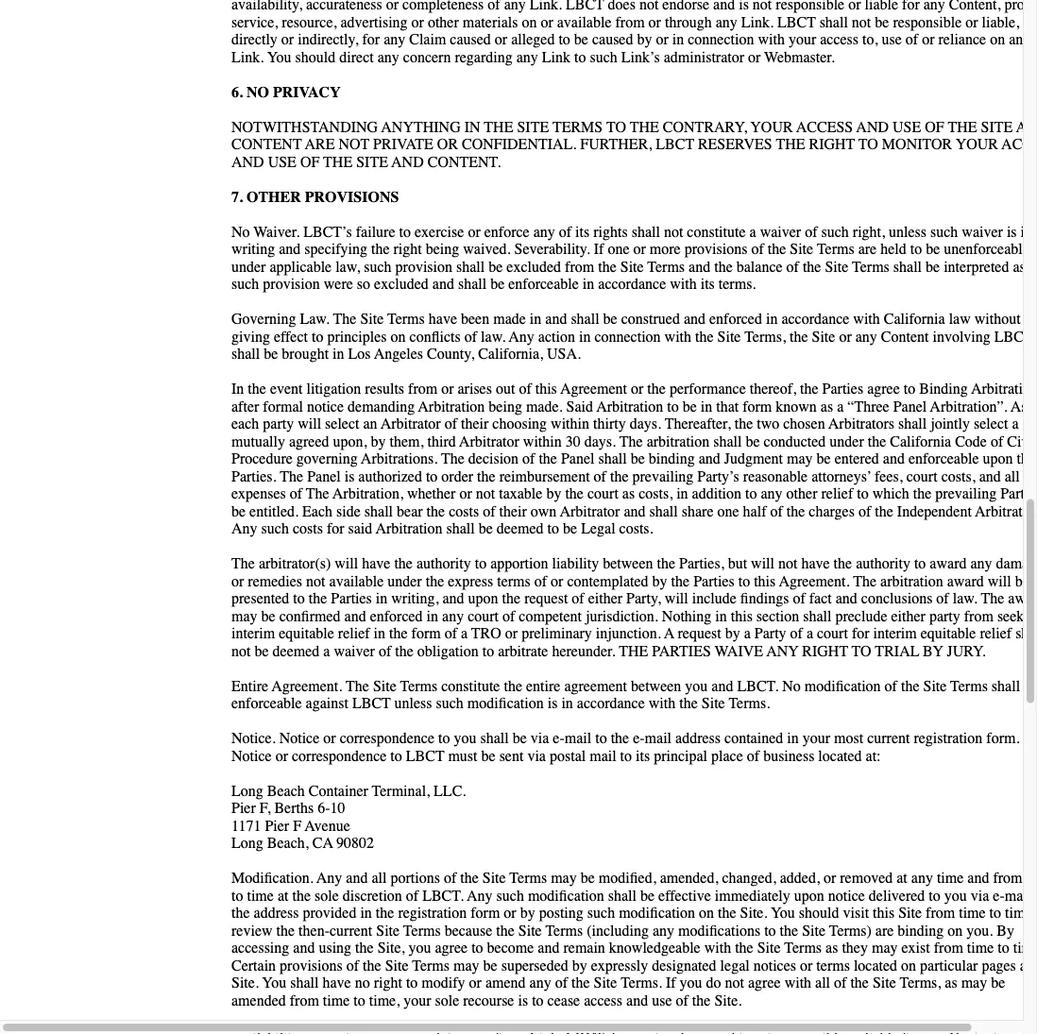 Task type: locate. For each thing, give the bounding box(es) containing it.
constitute inside entire agreement. the site terms constitute the entire agreement between you and lbct. no modification of the site terms shall be enforceable against lbct unless such modification is in accordance with the site terms.
[[442, 678, 500, 695]]

be inside the in the event litigation results from or arises out of this agreement or the performance thereof, the parties agree to binding arbitration after formal notice demanding arbitration being made.  said arbitration to be in that form known as a "three panel arbitration".  as s
[[683, 398, 697, 415]]

constitute
[[687, 223, 746, 240], [442, 678, 500, 695]]

1 horizontal spatial enforceable
[[509, 275, 579, 293]]

and inside entire agreement. the site terms constitute the entire agreement between you and lbct. no modification of the site terms shall be enforceable against lbct unless such modification is in accordance with the site terms.
[[712, 678, 734, 695]]

site left terms.
[[702, 695, 725, 712]]

california
[[884, 310, 946, 328]]

0 vertical spatial accordance
[[598, 275, 666, 293]]

container
[[309, 782, 368, 800]]

you inside notice. notice or correspondence to you shall be via e-mail to the e-mail address contained in your most current registration form. notice or correspondence to lbct must be sent via postal mail to its principal place of business located at:
[[454, 730, 477, 747]]

and left lbct.
[[712, 678, 734, 695]]

waiver.
[[254, 223, 300, 240]]

via left postal
[[531, 730, 549, 747]]

0 horizontal spatial from
[[408, 380, 438, 398]]

of
[[559, 223, 572, 240], [805, 223, 818, 240], [752, 240, 764, 258], [787, 258, 799, 275], [465, 328, 477, 345], [519, 380, 532, 398], [885, 678, 898, 695], [747, 747, 760, 765], [444, 870, 457, 887]]

1171
[[232, 817, 261, 835]]

lbct right against
[[352, 695, 391, 712]]

as
[[1013, 258, 1026, 275], [821, 398, 834, 415]]

is up interpreted
[[1007, 223, 1017, 240]]

entire
[[232, 678, 268, 695]]

is
[[1007, 223, 1017, 240], [548, 695, 558, 712]]

site right against
[[373, 678, 397, 695]]

1 vertical spatial enforceable
[[232, 695, 302, 712]]

effect
[[274, 328, 308, 345]]

in right entire
[[562, 695, 573, 712]]

to right agree
[[904, 380, 916, 398]]

correspondence
[[340, 730, 435, 747], [292, 747, 387, 765]]

0 horizontal spatial modification
[[468, 695, 544, 712]]

as inside the in the event litigation results from or arises out of this agreement or the performance thereof, the parties agree to binding arbitration after formal notice demanding arbitration being made.  said arbitration to be in that form known as a "three panel arbitration".  as s
[[821, 398, 834, 415]]

1 vertical spatial long
[[232, 835, 263, 852]]

to right failure
[[399, 223, 411, 240]]

site
[[517, 118, 549, 136], [981, 118, 1013, 136]]

0 horizontal spatial any
[[317, 870, 342, 887]]

constitute inside no waiver. lbct's failure to exercise or enforce any of its rights shall not constitute a waiver of such right, unless such waiver is in writing and specifying the right being waived.              severability. if one or more provisions of the site terms are held to be unenforceable under applicable law, such provision shall be excluded from the site terms and the balance of the site terms shall be interpreted as if such provision were so excluded and shall be enforceable in accordance with its terms.
[[687, 223, 746, 240]]

1 vertical spatial accordance
[[782, 310, 850, 328]]

1 vertical spatial no
[[783, 678, 801, 695]]

its left terms.
[[701, 275, 715, 293]]

against
[[306, 695, 349, 712]]

pier
[[232, 800, 256, 817], [265, 817, 289, 835]]

as left if on the top of the page
[[1013, 258, 1026, 275]]

parties
[[823, 380, 864, 398]]

notice down against
[[279, 730, 320, 747]]

0 horizontal spatial as
[[821, 398, 834, 415]]

any right enforce
[[534, 223, 555, 240]]

accordance up notice. notice or correspondence to you shall be via e-mail to the e-mail address contained in your most current registration form. notice or correspondence to lbct must be sent via postal mail to its principal place of business located at:
[[577, 695, 645, 712]]

0 vertical spatial as
[[1013, 258, 1026, 275]]

0 vertical spatial between
[[603, 555, 653, 573]]

0 horizontal spatial being
[[426, 240, 459, 258]]

between inside entire agreement. the site terms constitute the entire agreement between you and lbct. no modification of the site terms shall be enforceable against lbct unless such modification is in accordance with the site terms.
[[631, 678, 682, 695]]

other
[[247, 188, 301, 206]]

2 vertical spatial the
[[346, 678, 369, 695]]

e- down entire agreement. the site terms constitute the entire agreement between you and lbct. no modification of the site terms shall be enforceable against lbct unless such modification is in accordance with the site terms.
[[633, 730, 645, 747]]

most
[[834, 730, 864, 747]]

1 horizontal spatial from
[[565, 258, 595, 275]]

0 vertical spatial being
[[426, 240, 459, 258]]

0 horizontal spatial a
[[750, 223, 757, 240]]

lbct right 'involving'
[[995, 328, 1033, 345]]

1 vertical spatial being
[[489, 398, 522, 415]]

you up address
[[685, 678, 708, 695]]

1 horizontal spatial no
[[783, 678, 801, 695]]

modification up "most"
[[805, 678, 881, 695]]

1 vertical spatial any
[[317, 870, 342, 887]]

0 horizontal spatial authority
[[417, 555, 471, 573]]

not
[[664, 223, 683, 240], [779, 555, 798, 573]]

0 vertical spatial enforceable
[[509, 275, 579, 293]]

1 horizontal spatial any
[[509, 328, 535, 345]]

the inside governing law. the site terms have been made in and shall be construed and enforced in accordance with california law without giving effect to principles on conflicts of law. any action in connection with the site terms, the site or any content involving lbct shall be brought in los angeles county, california, usa.
[[333, 310, 357, 328]]

7.
[[232, 188, 243, 206]]

site left 'may' on the right
[[483, 870, 506, 887]]

0 vertical spatial any
[[509, 328, 535, 345]]

shall up usa.
[[571, 310, 600, 328]]

0 horizontal spatial pier
[[232, 800, 256, 817]]

0 horizontal spatial the
[[484, 118, 513, 136]]

1 horizontal spatial you
[[685, 678, 708, 695]]

constitute right more
[[687, 223, 746, 240]]

modification
[[805, 678, 881, 695], [468, 695, 544, 712]]

an
[[1017, 118, 1038, 136]]

of right place
[[747, 747, 760, 765]]

1 vertical spatial you
[[454, 730, 477, 747]]

0 horizontal spatial is
[[548, 695, 558, 712]]

from left tim
[[994, 870, 1023, 887]]

if
[[1030, 258, 1038, 275]]

be inside entire agreement. the site terms constitute the entire agreement between you and lbct. no modification of the site terms shall be enforceable against lbct unless such modification is in accordance with the site terms.
[[1024, 678, 1038, 695]]

1 authority from the left
[[417, 555, 471, 573]]

in right enforced
[[766, 310, 778, 328]]

no inside no waiver. lbct's failure to exercise or enforce any of its rights shall not constitute a waiver of such right, unless such waiver is in writing and specifying the right being waived.              severability. if one or more provisions of the site terms are held to be unenforceable under applicable law, such provision shall be excluded from the site terms and the balance of the site terms shall be interpreted as if such provision were so excluded and shall be enforceable in accordance with its terms.
[[232, 223, 250, 240]]

a
[[750, 223, 757, 240], [837, 398, 844, 415]]

added,
[[780, 870, 820, 887]]

enforceable inside no waiver. lbct's failure to exercise or enforce any of its rights shall not constitute a waiver of such right, unless such waiver is in writing and specifying the right being waived.              severability. if one or more provisions of the site terms are held to be unenforceable under applicable law, such provision shall be excluded from the site terms and the balance of the site terms shall be interpreted as if such provision were so excluded and shall be enforceable in accordance with its terms.
[[509, 275, 579, 293]]

any right award
[[971, 555, 993, 573]]

0 horizontal spatial enforceable
[[232, 695, 302, 712]]

arbitration right said
[[597, 398, 664, 415]]

as right the known
[[821, 398, 834, 415]]

law.
[[481, 328, 506, 345]]

via
[[531, 730, 549, 747], [528, 747, 546, 765]]

1 vertical spatial unless
[[395, 695, 432, 712]]

any inside governing law. the site terms have been made in and shall be construed and enforced in accordance with california law without giving effect to principles on conflicts of law. any action in connection with the site terms, the site or any content involving lbct shall be brought in los angeles county, california, usa.
[[856, 328, 878, 345]]

lbct inside governing law. the site terms have been made in and shall be construed and enforced in accordance with california law without giving effect to principles on conflicts of law. any action in connection with the site terms, the site or any content involving lbct shall be brought in los angeles county, california, usa.
[[995, 328, 1033, 345]]

in down 'if'
[[583, 275, 595, 293]]

in inside entire agreement. the site terms constitute the entire agreement between you and lbct. no modification of the site terms shall be enforceable against lbct unless such modification is in accordance with the site terms.
[[562, 695, 573, 712]]

and
[[857, 118, 889, 136]]

any inside modification. any and all portions of the site terms may be modified, amended, changed, added, or removed at any time and from tim
[[912, 870, 933, 887]]

long down 'f,'
[[232, 835, 263, 852]]

or up parties
[[839, 328, 852, 345]]

out
[[496, 380, 515, 398]]

after
[[232, 398, 259, 415]]

authority left award
[[856, 555, 911, 573]]

must
[[448, 747, 478, 765]]

los
[[348, 345, 371, 363]]

site left the are
[[825, 258, 849, 275]]

via right the "sent"
[[528, 747, 546, 765]]

0 vertical spatial unless
[[889, 223, 927, 240]]

1 horizontal spatial provision
[[396, 258, 453, 275]]

your
[[803, 730, 831, 747]]

such up must
[[436, 695, 464, 712]]

0 vertical spatial constitute
[[687, 223, 746, 240]]

between for the
[[603, 555, 653, 573]]

"three
[[848, 398, 890, 415]]

with up address
[[649, 695, 676, 712]]

the left arbitrator(s) at the bottom left of the page
[[232, 555, 255, 573]]

1 vertical spatial from
[[408, 380, 438, 398]]

in right action
[[579, 328, 591, 345]]

0 horizontal spatial no
[[232, 223, 250, 240]]

from right results on the left of page
[[408, 380, 438, 398]]

governing
[[232, 310, 296, 328]]

located
[[819, 747, 862, 765]]

0 vertical spatial is
[[1007, 223, 1017, 240]]

its left 'if'
[[576, 223, 590, 240]]

1 vertical spatial lbct
[[352, 695, 391, 712]]

accordance inside entire agreement. the site terms constitute the entire agreement between you and lbct. no modification of the site terms shall be enforceable against lbct unless such modification is in accordance with the site terms.
[[577, 695, 645, 712]]

contrary,
[[663, 118, 747, 136]]

1 horizontal spatial the
[[630, 118, 659, 136]]

1 site from the left
[[517, 118, 549, 136]]

no down 7.
[[232, 223, 250, 240]]

form
[[743, 398, 772, 415]]

be inside modification. any and all portions of the site terms may be modified, amended, changed, added, or removed at any time and from tim
[[581, 870, 595, 887]]

0 vertical spatial lbct
[[995, 328, 1033, 345]]

may
[[551, 870, 577, 887]]

rights
[[594, 223, 628, 240]]

1 horizontal spatial not
[[779, 555, 798, 573]]

e-
[[553, 730, 565, 747], [633, 730, 645, 747]]

panel
[[894, 398, 927, 415]]

have right but
[[802, 555, 830, 573]]

address
[[676, 730, 721, 747]]

such right law, in the left top of the page
[[364, 258, 392, 275]]

unless inside no waiver. lbct's failure to exercise or enforce any of its rights shall not constitute a waiver of such right, unless such waiver is in writing and specifying the right being waived.              severability. if one or more provisions of the site terms are held to be unenforceable under applicable law, such provision shall be excluded from the site terms and the balance of the site terms shall be interpreted as if such provision were so excluded and shall be enforceable in accordance with its terms.
[[889, 223, 927, 240]]

accordance up parties
[[782, 310, 850, 328]]

any
[[534, 223, 555, 240], [856, 328, 878, 345], [971, 555, 993, 573], [912, 870, 933, 887]]

2 horizontal spatial from
[[994, 870, 1023, 887]]

site right 'if'
[[621, 258, 644, 275]]

of right portions
[[444, 870, 457, 887]]

in left los
[[333, 345, 344, 363]]

are
[[859, 240, 877, 258]]

with
[[670, 275, 697, 293], [854, 310, 880, 328], [665, 328, 692, 345], [649, 695, 676, 712]]

0 horizontal spatial site
[[517, 118, 549, 136]]

0 horizontal spatial constitute
[[442, 678, 500, 695]]

1 waiver from the left
[[760, 223, 801, 240]]

law.
[[300, 310, 330, 328]]

2 authority from the left
[[856, 555, 911, 573]]

or left arises at the top
[[441, 380, 454, 398]]

0 vertical spatial no
[[232, 223, 250, 240]]

parties,
[[679, 555, 724, 573]]

without
[[975, 310, 1021, 328]]

provision up law.
[[263, 275, 320, 293]]

2 e- from the left
[[633, 730, 645, 747]]

of inside modification. any and all portions of the site terms may be modified, amended, changed, added, or removed at any time and from tim
[[444, 870, 457, 887]]

2 vertical spatial from
[[994, 870, 1023, 887]]

between
[[603, 555, 653, 573], [631, 678, 682, 695]]

6. no privacy
[[232, 83, 341, 101]]

in left that
[[701, 398, 713, 415]]

long
[[232, 782, 263, 800], [232, 835, 263, 852]]

accordance
[[598, 275, 666, 293], [782, 310, 850, 328], [577, 695, 645, 712]]

any inside the arbitrator(s) will have the authority to apportion liability between the parties, but will not have the authority to award any damage
[[971, 555, 993, 573]]

the inside modification. any and all portions of the site terms may be modified, amended, changed, added, or removed at any time and from tim
[[460, 870, 479, 887]]

1 horizontal spatial being
[[489, 398, 522, 415]]

any right law.
[[509, 328, 535, 345]]

between inside the arbitrator(s) will have the authority to apportion liability between the parties, but will not have the authority to award any damage
[[603, 555, 653, 573]]

2 vertical spatial its
[[636, 747, 650, 765]]

form.
[[987, 730, 1020, 747]]

any inside modification. any and all portions of the site terms may be modified, amended, changed, added, or removed at any time and from tim
[[317, 870, 342, 887]]

1 vertical spatial the
[[232, 555, 255, 573]]

90802
[[336, 835, 374, 852]]

2 site from the left
[[981, 118, 1013, 136]]

authority left apportion
[[417, 555, 471, 573]]

1 horizontal spatial e-
[[633, 730, 645, 747]]

such inside entire agreement. the site terms constitute the entire agreement between you and lbct. no modification of the site terms shall be enforceable against lbct unless such modification is in accordance with the site terms.
[[436, 695, 464, 712]]

0 horizontal spatial unless
[[395, 695, 432, 712]]

unless right against
[[395, 695, 432, 712]]

such
[[822, 223, 849, 240], [931, 223, 958, 240], [364, 258, 392, 275], [232, 275, 259, 293], [436, 695, 464, 712]]

conflicts
[[410, 328, 461, 345]]

1 horizontal spatial site
[[981, 118, 1013, 136]]

waiver up balance
[[760, 223, 801, 240]]

lbct left must
[[406, 747, 445, 765]]

2 waiver from the left
[[962, 223, 1003, 240]]

1 horizontal spatial authority
[[856, 555, 911, 573]]

in up if on the top of the page
[[1021, 223, 1033, 240]]

the
[[333, 310, 357, 328], [232, 555, 255, 573], [346, 678, 369, 695]]

terms up the angeles
[[388, 310, 425, 328]]

the right of
[[948, 118, 978, 136]]

law,
[[336, 258, 360, 275]]

agree
[[868, 380, 900, 398]]

1 vertical spatial as
[[821, 398, 834, 415]]

enforceable
[[509, 275, 579, 293], [232, 695, 302, 712]]

2 horizontal spatial the
[[948, 118, 978, 136]]

0 vertical spatial you
[[685, 678, 708, 695]]

agreement
[[565, 678, 627, 695]]

in
[[232, 380, 244, 398]]

the arbitrator(s) will have the authority to apportion liability between the parties, but will not have the authority to award any damage
[[232, 555, 1038, 660]]

site up registration
[[924, 678, 947, 695]]

1 vertical spatial a
[[837, 398, 844, 415]]

berths
[[274, 800, 314, 817]]

1 horizontal spatial waiver
[[962, 223, 1003, 240]]

between right liability
[[603, 555, 653, 573]]

use
[[893, 118, 922, 136]]

1 horizontal spatial its
[[636, 747, 650, 765]]

0 horizontal spatial not
[[664, 223, 683, 240]]

2 vertical spatial lbct
[[406, 747, 445, 765]]

the inside entire agreement. the site terms constitute the entire agreement between you and lbct. no modification of the site terms shall be enforceable against lbct unless such modification is in accordance with the site terms.
[[346, 678, 369, 695]]

in inside the in the event litigation results from or arises out of this agreement or the performance thereof, the parties agree to binding arbitration after formal notice demanding arbitration being made.  said arbitration to be in that form known as a "three panel arbitration".  as s
[[701, 398, 713, 415]]

0 horizontal spatial lbct
[[352, 695, 391, 712]]

2 horizontal spatial its
[[701, 275, 715, 293]]

1 horizontal spatial have
[[429, 310, 457, 328]]

at
[[897, 870, 908, 887]]

1 horizontal spatial as
[[1013, 258, 1026, 275]]

privacy
[[273, 83, 341, 101]]

authority
[[417, 555, 471, 573], [856, 555, 911, 573]]

or down against
[[323, 730, 336, 747]]

2 will from the left
[[751, 555, 775, 573]]

0 horizontal spatial provision
[[263, 275, 320, 293]]

1 horizontal spatial lbct
[[406, 747, 445, 765]]

enforceable down severability.
[[509, 275, 579, 293]]

no inside entire agreement. the site terms constitute the entire agreement between you and lbct. no modification of the site terms shall be enforceable against lbct unless such modification is in accordance with the site terms.
[[783, 678, 801, 695]]

have inside governing law. the site terms have been made in and shall be construed and enforced in accordance with california law without giving effect to principles on conflicts of law. any action in connection with the site terms, the site or any content involving lbct shall be brought in los angeles county, california, usa.
[[429, 310, 457, 328]]

time
[[937, 870, 964, 887]]

and
[[279, 240, 301, 258], [689, 258, 711, 275], [433, 275, 454, 293], [545, 310, 567, 328], [684, 310, 706, 328], [712, 678, 734, 695], [346, 870, 368, 887], [968, 870, 990, 887]]

enforceable up notice.
[[232, 695, 302, 712]]

in
[[1021, 223, 1033, 240], [583, 275, 595, 293], [530, 310, 542, 328], [766, 310, 778, 328], [579, 328, 591, 345], [333, 345, 344, 363], [701, 398, 713, 415], [562, 695, 573, 712], [787, 730, 799, 747]]

waiver up interpreted
[[962, 223, 1003, 240]]

1 horizontal spatial constitute
[[687, 223, 746, 240]]

a left "three
[[837, 398, 844, 415]]

provision
[[396, 258, 453, 275], [263, 275, 320, 293]]

held
[[881, 240, 907, 258]]

1 horizontal spatial unless
[[889, 223, 927, 240]]

provision down exercise
[[396, 258, 453, 275]]

being right right
[[426, 240, 459, 258]]

0 vertical spatial from
[[565, 258, 595, 275]]

between for you
[[631, 678, 682, 695]]

site inside modification. any and all portions of the site terms may be modified, amended, changed, added, or removed at any time and from tim
[[483, 870, 506, 887]]

will
[[335, 555, 358, 573], [751, 555, 775, 573]]

your
[[751, 118, 793, 136]]

0 vertical spatial long
[[232, 782, 263, 800]]

modification.
[[232, 870, 313, 887]]

pier left f
[[265, 817, 289, 835]]

not inside the arbitrator(s) will have the authority to apportion liability between the parties, but will not have the authority to award any damage
[[779, 555, 798, 573]]

shall right the are
[[894, 258, 922, 275]]

accordance inside governing law. the site terms have been made in and shall be construed and enforced in accordance with california law without giving effect to principles on conflicts of law. any action in connection with the site terms, the site or any content involving lbct shall be brought in los angeles county, california, usa.
[[782, 310, 850, 328]]

1 horizontal spatial will
[[751, 555, 775, 573]]

is left agreement
[[548, 695, 558, 712]]

0 horizontal spatial you
[[454, 730, 477, 747]]

llc.
[[434, 782, 466, 800]]

0 horizontal spatial will
[[335, 555, 358, 573]]

1 vertical spatial is
[[548, 695, 558, 712]]

0 horizontal spatial e-
[[553, 730, 565, 747]]

shall right must
[[480, 730, 509, 747]]

of right out
[[519, 380, 532, 398]]

1 vertical spatial not
[[779, 555, 798, 573]]

site left the terms,
[[718, 328, 741, 345]]

2 horizontal spatial lbct
[[995, 328, 1033, 345]]

0 horizontal spatial waiver
[[760, 223, 801, 240]]

0 vertical spatial not
[[664, 223, 683, 240]]

2 the from the left
[[630, 118, 659, 136]]

the right agreement.
[[346, 678, 369, 695]]

1 e- from the left
[[553, 730, 565, 747]]

0 vertical spatial the
[[333, 310, 357, 328]]

0 vertical spatial a
[[750, 223, 757, 240]]

notice.
[[232, 730, 276, 747]]

performance
[[670, 380, 746, 398]]

such down writing
[[232, 275, 259, 293]]

notice
[[279, 730, 320, 747], [232, 747, 272, 765]]

1 vertical spatial constitute
[[442, 678, 500, 695]]

to up terminal,
[[391, 747, 402, 765]]

0 vertical spatial its
[[576, 223, 590, 240]]

e- right the "sent"
[[553, 730, 565, 747]]

of inside the in the event litigation results from or arises out of this agreement or the performance thereof, the parties agree to binding arbitration after formal notice demanding arbitration being made.  said arbitration to be in that form known as a "three panel arbitration".  as s
[[519, 380, 532, 398]]

any down ca
[[317, 870, 342, 887]]

1 horizontal spatial pier
[[265, 817, 289, 835]]

of left law.
[[465, 328, 477, 345]]

1 vertical spatial between
[[631, 678, 682, 695]]

its
[[576, 223, 590, 240], [701, 275, 715, 293], [636, 747, 650, 765]]

the
[[484, 118, 513, 136], [630, 118, 659, 136], [948, 118, 978, 136]]

1 vertical spatial its
[[701, 275, 715, 293]]

shall
[[632, 223, 660, 240], [456, 258, 485, 275], [894, 258, 922, 275], [458, 275, 487, 293], [571, 310, 600, 328], [232, 345, 260, 363], [992, 678, 1021, 695], [480, 730, 509, 747]]

and right time
[[968, 870, 990, 887]]

2 vertical spatial accordance
[[577, 695, 645, 712]]

one
[[608, 240, 630, 258]]

removed
[[840, 870, 893, 887]]

1 horizontal spatial a
[[837, 398, 844, 415]]

and left enforced
[[684, 310, 706, 328]]

lbct inside entire agreement. the site terms constitute the entire agreement between you and lbct. no modification of the site terms shall be enforceable against lbct unless such modification is in accordance with the site terms.
[[352, 695, 391, 712]]



Task type: describe. For each thing, give the bounding box(es) containing it.
is inside entire agreement. the site terms constitute the entire agreement between you and lbct. no modification of the site terms shall be enforceable against lbct unless such modification is in accordance with the site terms.
[[548, 695, 558, 712]]

or inside governing law. the site terms have been made in and shall be construed and enforced in accordance with california law without giving effect to principles on conflicts of law. any action in connection with the site terms, the site or any content involving lbct shall be brought in los angeles county, california, usa.
[[839, 328, 852, 345]]

to right the held
[[911, 240, 922, 258]]

7. other provisions
[[232, 188, 399, 206]]

terms left the are
[[817, 240, 855, 258]]

long beach container terminal, llc. pier f, berths 6-10 1171 pier f avenue long beach, ca 90802
[[232, 782, 466, 852]]

any inside governing law. the site terms have been made in and shall be construed and enforced in accordance with california law without giving effect to principles on conflicts of law. any action in connection with the site terms, the site or any content involving lbct shall be brought in los angeles county, california, usa.
[[509, 328, 535, 345]]

balance
[[737, 258, 783, 275]]

involving
[[933, 328, 991, 345]]

1 the from the left
[[484, 118, 513, 136]]

enforce
[[484, 223, 530, 240]]

interpreted
[[944, 258, 1010, 275]]

6-
[[318, 800, 330, 817]]

content
[[881, 328, 929, 345]]

1 will from the left
[[335, 555, 358, 573]]

beach
[[267, 782, 305, 800]]

the inside notice. notice or correspondence to you shall be via e-mail to the e-mail address contained in your most current registration form. notice or correspondence to lbct must be sent via postal mail to its principal place of business located at:
[[611, 730, 629, 747]]

the for agreement.
[[346, 678, 369, 695]]

shall right one at the top right
[[632, 223, 660, 240]]

site right balance
[[790, 240, 814, 258]]

10
[[330, 800, 345, 817]]

2 horizontal spatial have
[[802, 555, 830, 573]]

event
[[270, 380, 303, 398]]

notwithstanding
[[232, 118, 378, 136]]

terms down right,
[[853, 258, 890, 275]]

construed
[[621, 310, 680, 328]]

from inside no waiver. lbct's failure to exercise or enforce any of its rights shall not constitute a waiver of such right, unless such waiver is in writing and specifying the right being waived.              severability. if one or more provisions of the site terms are held to be unenforceable under applicable law, such provision shall be excluded from the site terms and the balance of the site terms shall be interpreted as if such provision were so excluded and shall be enforceable in accordance with its terms.
[[565, 258, 595, 275]]

to left the principal
[[620, 747, 632, 765]]

formal
[[263, 398, 303, 415]]

in the event litigation results from or arises out of this agreement or the performance thereof, the parties agree to binding arbitration after formal notice demanding arbitration being made.  said arbitration to be in that form known as a "three panel arbitration".  as s
[[232, 380, 1038, 538]]

terms up registration
[[951, 678, 988, 695]]

0 horizontal spatial its
[[576, 223, 590, 240]]

the for law.
[[333, 310, 357, 328]]

waived.
[[463, 240, 511, 258]]

access
[[797, 118, 853, 136]]

shall up been
[[458, 275, 487, 293]]

3 the from the left
[[948, 118, 978, 136]]

1 horizontal spatial arbitration
[[597, 398, 664, 415]]

in
[[465, 118, 481, 136]]

mail right postal
[[590, 747, 617, 765]]

damage
[[996, 555, 1038, 573]]

apportion
[[491, 555, 548, 573]]

6.
[[232, 83, 243, 101]]

correspondence up terminal,
[[340, 730, 435, 747]]

being inside no waiver. lbct's failure to exercise or enforce any of its rights shall not constitute a waiver of such right, unless such waiver is in writing and specifying the right being waived.              severability. if one or more provisions of the site terms are held to be unenforceable under applicable law, such provision shall be excluded from the site terms and the balance of the site terms shall be interpreted as if such provision were so excluded and shall be enforceable in accordance with its terms.
[[426, 240, 459, 258]]

but
[[728, 555, 748, 573]]

or right one at the top right
[[634, 240, 646, 258]]

with left content
[[854, 310, 880, 328]]

site left on
[[360, 310, 384, 328]]

award
[[930, 555, 967, 573]]

tim
[[1027, 870, 1038, 887]]

this
[[535, 380, 557, 398]]

litigation
[[307, 380, 361, 398]]

0 horizontal spatial have
[[362, 555, 391, 573]]

and up usa.
[[545, 310, 567, 328]]

shall up in
[[232, 345, 260, 363]]

no
[[247, 83, 269, 101]]

arbitrator(s)
[[259, 555, 331, 573]]

0 horizontal spatial excluded
[[374, 275, 429, 293]]

to up "llc."
[[438, 730, 450, 747]]

such left right,
[[822, 223, 849, 240]]

such up interpreted
[[931, 223, 958, 240]]

writing
[[232, 240, 275, 258]]

california,
[[478, 345, 543, 363]]

terms right against
[[400, 678, 438, 695]]

you inside entire agreement. the site terms constitute the entire agreement between you and lbct. no modification of the site terms shall be enforceable against lbct unless such modification is in accordance with the site terms.
[[685, 678, 708, 695]]

site up parties
[[812, 328, 836, 345]]

of inside entire agreement. the site terms constitute the entire agreement between you and lbct. no modification of the site terms shall be enforceable against lbct unless such modification is in accordance with the site terms.
[[885, 678, 898, 695]]

shall inside entire agreement. the site terms constitute the entire agreement between you and lbct. no modification of the site terms shall be enforceable against lbct unless such modification is in accordance with the site terms.
[[992, 678, 1021, 695]]

with right connection
[[665, 328, 692, 345]]

action
[[538, 328, 575, 345]]

principal
[[654, 747, 708, 765]]

brought
[[282, 345, 329, 363]]

to
[[607, 118, 626, 136]]

agreement
[[561, 380, 627, 398]]

lbct.
[[737, 678, 779, 695]]

f,
[[260, 800, 271, 817]]

unenforceable
[[944, 240, 1030, 258]]

applicable
[[270, 258, 332, 275]]

or left enforce
[[468, 223, 481, 240]]

accordance inside no waiver. lbct's failure to exercise or enforce any of its rights shall not constitute a waiver of such right, unless such waiver is in writing and specifying the right being waived.              severability. if one or more provisions of the site terms are held to be unenforceable under applicable law, such provision shall be excluded from the site terms and the balance of the site terms shall be interpreted as if such provision were so excluded and shall be enforceable in accordance with its terms.
[[598, 275, 666, 293]]

no waiver. lbct's failure to exercise or enforce any of its rights shall not constitute a waiver of such right, unless such waiver is in writing and specifying the right being waived.              severability. if one or more provisions of the site terms are held to be unenforceable under applicable law, such provision shall be excluded from the site terms and the balance of the site terms shall be interpreted as if such provision were so excluded and shall be enforceable in accordance with its terms.
[[232, 223, 1038, 293]]

not inside no waiver. lbct's failure to exercise or enforce any of its rights shall not constitute a waiver of such right, unless such waiver is in writing and specifying the right being waived.              severability. if one or more provisions of the site terms are held to be unenforceable under applicable law, such provision shall be excluded from the site terms and the balance of the site terms shall be interpreted as if such provision were so excluded and shall be enforceable in accordance with its terms.
[[664, 223, 683, 240]]

as
[[1011, 398, 1028, 415]]

specifying
[[305, 240, 368, 258]]

of inside notice. notice or correspondence to you shall be via e-mail to the e-mail address contained in your most current registration form. notice or correspondence to lbct must be sent via postal mail to its principal place of business located at:
[[747, 747, 760, 765]]

thereof,
[[750, 380, 797, 398]]

as inside no waiver. lbct's failure to exercise or enforce any of its rights shall not constitute a waiver of such right, unless such waiver is in writing and specifying the right being waived.              severability. if one or more provisions of the site terms are held to be unenforceable under applicable law, such provision shall be excluded from the site terms and the balance of the site terms shall be interpreted as if such provision were so excluded and shall be enforceable in accordance with its terms.
[[1013, 258, 1026, 275]]

and left all
[[346, 870, 368, 887]]

binding
[[920, 380, 968, 398]]

1 horizontal spatial excluded
[[507, 258, 561, 275]]

county,
[[427, 345, 475, 363]]

terms inside modification. any and all portions of the site terms may be modified, amended, changed, added, or removed at any time and from tim
[[510, 870, 547, 887]]

0 horizontal spatial arbitration
[[418, 398, 485, 415]]

of up terms.
[[752, 240, 764, 258]]

from inside modification. any and all portions of the site terms may be modified, amended, changed, added, or removed at any time and from tim
[[994, 870, 1023, 887]]

shall inside notice. notice or correspondence to you shall be via e-mail to the e-mail address contained in your most current registration form. notice or correspondence to lbct must be sent via postal mail to its principal place of business located at:
[[480, 730, 509, 747]]

shall down exercise
[[456, 258, 485, 275]]

2 long from the top
[[232, 835, 263, 852]]

correspondence up container at the bottom of page
[[292, 747, 387, 765]]

and right more
[[689, 258, 711, 275]]

contained
[[725, 730, 784, 747]]

of inside governing law. the site terms have been made in and shall be construed and enforced in accordance with california law without giving effect to principles on conflicts of law. any action in connection with the site terms, the site or any content involving lbct shall be brought in los angeles county, california, usa.
[[465, 328, 477, 345]]

usa.
[[547, 345, 581, 363]]

of
[[925, 118, 945, 136]]

1 horizontal spatial modification
[[805, 678, 881, 695]]

entire
[[526, 678, 561, 695]]

terminal,
[[372, 782, 430, 800]]

entire agreement. the site terms constitute the entire agreement between you and lbct. no modification of the site terms shall be enforceable against lbct unless such modification is in accordance with the site terms.
[[232, 678, 1038, 712]]

and down exercise
[[433, 275, 454, 293]]

arbitration".
[[931, 398, 1008, 415]]

1 long from the top
[[232, 782, 263, 800]]

been
[[461, 310, 490, 328]]

enforceable inside entire agreement. the site terms constitute the entire agreement between you and lbct. no modification of the site terms shall be enforceable against lbct unless such modification is in accordance with the site terms.
[[232, 695, 302, 712]]

to left award
[[915, 555, 926, 573]]

terms.
[[729, 695, 770, 712]]

results
[[365, 380, 404, 398]]

or right agreement
[[631, 380, 644, 398]]

a inside the in the event litigation results from or arises out of this agreement or the performance thereof, the parties agree to binding arbitration after formal notice demanding arbitration being made.  said arbitration to be in that form known as a "three panel arbitration".  as s
[[837, 398, 844, 415]]

principles
[[327, 328, 387, 345]]

of left right,
[[805, 223, 818, 240]]

notice. notice or correspondence to you shall be via e-mail to the e-mail address contained in your most current registration form. notice or correspondence to lbct must be sent via postal mail to its principal place of business located at:
[[232, 730, 1020, 765]]

2 horizontal spatial arbitration
[[972, 380, 1038, 398]]

to left apportion
[[475, 555, 487, 573]]

the inside the arbitrator(s) will have the authority to apportion liability between the parties, but will not have the authority to award any damage
[[232, 555, 255, 573]]

a inside no waiver. lbct's failure to exercise or enforce any of its rights shall not constitute a waiver of such right, unless such waiver is in writing and specifying the right being waived.              severability. if one or more provisions of the site terms are held to be unenforceable under applicable law, such provision shall be excluded from the site terms and the balance of the site terms shall be interpreted as if such provision were so excluded and shall be enforceable in accordance with its terms.
[[750, 223, 757, 240]]

terms,
[[745, 328, 786, 345]]

on
[[391, 328, 406, 345]]

or up beach
[[276, 747, 288, 765]]

portions
[[391, 870, 440, 887]]

its inside notice. notice or correspondence to you shall be via e-mail to the e-mail address contained in your most current registration form. notice or correspondence to lbct must be sent via postal mail to its principal place of business located at:
[[636, 747, 650, 765]]

mail down agreement
[[565, 730, 592, 747]]

being inside the in the event litigation results from or arises out of this agreement or the performance thereof, the parties agree to binding arbitration after formal notice demanding arbitration being made.  said arbitration to be in that form known as a "three panel arbitration".  as s
[[489, 398, 522, 415]]

notwithstanding anything in the site terms to the contrary, your access and use of the site an
[[232, 118, 1038, 171]]

of right balance
[[787, 258, 799, 275]]

unless inside entire agreement. the site terms constitute the entire agreement between you and lbct. no modification of the site terms shall be enforceable against lbct unless such modification is in accordance with the site terms.
[[395, 695, 432, 712]]

of left 'if'
[[559, 223, 572, 240]]

to right postal
[[595, 730, 607, 747]]

if
[[594, 240, 604, 258]]

mail left address
[[645, 730, 672, 747]]

arises
[[458, 380, 492, 398]]

modification. any and all portions of the site terms may be modified, amended, changed, added, or removed at any time and from tim
[[232, 870, 1038, 1010]]

registration
[[914, 730, 983, 747]]

with inside no waiver. lbct's failure to exercise or enforce any of its rights shall not constitute a waiver of such right, unless such waiver is in writing and specifying the right being waived.              severability. if one or more provisions of the site terms are held to be unenforceable under applicable law, such provision shall be excluded from the site terms and the balance of the site terms shall be interpreted as if such provision were so excluded and shall be enforceable in accordance with its terms.
[[670, 275, 697, 293]]

at:
[[866, 747, 881, 765]]

1 horizontal spatial notice
[[279, 730, 320, 747]]

or inside modification. any and all portions of the site terms may be modified, amended, changed, added, or removed at any time and from tim
[[824, 870, 836, 887]]

terms inside governing law. the site terms have been made in and shall be construed and enforced in accordance with california law without giving effect to principles on conflicts of law. any action in connection with the site terms, the site or any content involving lbct shall be brought in los angeles county, california, usa.
[[388, 310, 425, 328]]

is inside no waiver. lbct's failure to exercise or enforce any of its rights shall not constitute a waiver of such right, unless such waiver is in writing and specifying the right being waived.              severability. if one or more provisions of the site terms are held to be unenforceable under applicable law, such provision shall be excluded from the site terms and the balance of the site terms shall be interpreted as if such provision were so excluded and shall be enforceable in accordance with its terms.
[[1007, 223, 1017, 240]]

demanding
[[348, 398, 415, 415]]

lbct inside notice. notice or correspondence to you shall be via e-mail to the e-mail address contained in your most current registration form. notice or correspondence to lbct must be sent via postal mail to its principal place of business located at:
[[406, 747, 445, 765]]

sent
[[500, 747, 524, 765]]

governing law. the site terms have been made in and shall be construed and enforced in accordance with california law without giving effect to principles on conflicts of law. any action in connection with the site terms, the site or any content involving lbct shall be brought in los angeles county, california, usa.
[[232, 310, 1033, 363]]

liability
[[552, 555, 599, 573]]

0 horizontal spatial notice
[[232, 747, 272, 765]]

made.
[[526, 398, 563, 415]]

to inside governing law. the site terms have been made in and shall be construed and enforced in accordance with california law without giving effect to principles on conflicts of law. any action in connection with the site terms, the site or any content involving lbct shall be brought in los angeles county, california, usa.
[[312, 328, 324, 345]]

in right made
[[530, 310, 542, 328]]

right
[[394, 240, 422, 258]]

in inside notice. notice or correspondence to you shall be via e-mail to the e-mail address contained in your most current registration form. notice or correspondence to lbct must be sent via postal mail to its principal place of business located at:
[[787, 730, 799, 747]]

and right writing
[[279, 240, 301, 258]]

connection
[[595, 328, 661, 345]]

with inside entire agreement. the site terms constitute the entire agreement between you and lbct. no modification of the site terms shall be enforceable against lbct unless such modification is in accordance with the site terms.
[[649, 695, 676, 712]]

law
[[949, 310, 971, 328]]

from inside the in the event litigation results from or arises out of this agreement or the performance thereof, the parties agree to binding arbitration after formal notice demanding arbitration being made.  said arbitration to be in that form known as a "three panel arbitration".  as s
[[408, 380, 438, 398]]

any inside no waiver. lbct's failure to exercise or enforce any of its rights shall not constitute a waiver of such right, unless such waiver is in writing and specifying the right being waived.              severability. if one or more provisions of the site terms are held to be unenforceable under applicable law, such provision shall be excluded from the site terms and the balance of the site terms shall be interpreted as if such provision were so excluded and shall be enforceable in accordance with its terms.
[[534, 223, 555, 240]]

amended,
[[660, 870, 719, 887]]

agreement.
[[272, 678, 342, 695]]

to left that
[[667, 398, 679, 415]]

business
[[764, 747, 815, 765]]

terms right one at the top right
[[648, 258, 685, 275]]

beach,
[[267, 835, 309, 852]]



Task type: vqa. For each thing, say whether or not it's contained in the screenshot.
the left About
no



